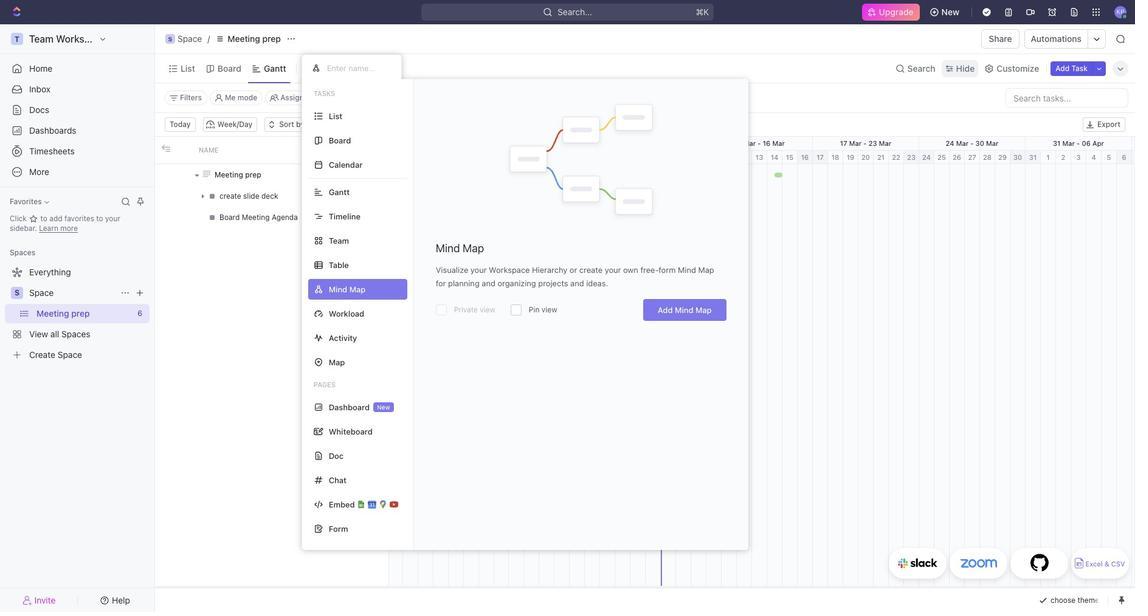 Task type: describe. For each thing, give the bounding box(es) containing it.
22 element containing 22
[[889, 151, 904, 164]]

view for pin view
[[542, 305, 557, 314]]

home link
[[5, 59, 150, 78]]

17 element
[[813, 151, 828, 164]]

hide button
[[942, 60, 979, 77]]

0 vertical spatial meeting
[[228, 33, 260, 44]]

14
[[771, 153, 779, 161]]

meeting prep inside "meeting prep" "cell"
[[215, 170, 261, 179]]

search button
[[892, 60, 939, 77]]

planning
[[448, 279, 480, 288]]

customize button
[[981, 60, 1043, 77]]

workspace
[[489, 265, 530, 275]]

28 for 1st 28 element from the left
[[542, 153, 551, 161]]

name row
[[155, 137, 389, 164]]

1 19 from the left
[[407, 153, 414, 161]]

1 vertical spatial new
[[377, 404, 390, 411]]

10 element
[[707, 151, 722, 164]]

click
[[10, 214, 29, 223]]

15 element
[[783, 151, 798, 164]]

0 vertical spatial board
[[218, 63, 241, 73]]

whiteboard
[[329, 427, 373, 436]]

25 feb - 02 mar
[[521, 139, 573, 147]]

29 element containing 29
[[995, 151, 1011, 164]]

10
[[734, 139, 742, 147]]

&
[[1105, 560, 1110, 568]]

1 mar from the left
[[561, 139, 573, 147]]

dashboards
[[29, 125, 76, 136]]

1 29 element from the left
[[555, 151, 570, 164]]

pages
[[314, 381, 336, 389]]

3 mar from the left
[[667, 139, 680, 147]]

visualize your workspace hierarchy or create your own free-form mind map for planning and organizing projects and ideas.
[[436, 265, 714, 288]]

activity
[[329, 333, 357, 343]]

03 mar - 09 mar element
[[600, 137, 707, 150]]

8 element
[[676, 151, 691, 164]]

spaces
[[10, 248, 35, 257]]

mind inside visualize your workspace hierarchy or create your own free-form mind map for planning and organizing projects and ideas.
[[678, 265, 696, 275]]

25 for 2nd the 25 element from right
[[497, 153, 506, 161]]

form
[[659, 265, 676, 275]]

4 mar from the left
[[744, 139, 756, 147]]

automations
[[1031, 33, 1082, 44]]

upgrade link
[[862, 4, 920, 21]]

17 mar - 23 mar element
[[813, 137, 919, 150]]

apr
[[1093, 139, 1104, 147]]

feb for 18
[[425, 139, 437, 147]]

hierarchy
[[532, 265, 568, 275]]

space inside sidebar navigation
[[29, 288, 54, 298]]

/
[[207, 33, 210, 44]]

inbox link
[[5, 80, 150, 99]]

calendar
[[329, 160, 363, 169]]

invite button
[[5, 592, 74, 609]]

export button
[[1083, 117, 1126, 132]]

csv
[[1112, 560, 1125, 568]]

2 7 element from the left
[[1132, 151, 1135, 164]]

prep inside "cell"
[[245, 170, 261, 179]]

- for 16
[[758, 139, 761, 147]]

0 horizontal spatial 16
[[763, 139, 771, 147]]

25 for second the 25 element from left
[[938, 153, 946, 161]]

2 column header from the left
[[173, 137, 192, 164]]

2 horizontal spatial your
[[605, 265, 621, 275]]

doc
[[329, 451, 344, 461]]

excel & csv link
[[1071, 549, 1129, 579]]

15
[[786, 153, 794, 161]]

03
[[627, 139, 635, 147]]

22
[[892, 153, 901, 161]]

02
[[550, 139, 559, 147]]

20
[[862, 153, 870, 161]]

automations button
[[1025, 30, 1088, 48]]

17 mar - 23 mar
[[840, 139, 892, 147]]

s for s space /
[[168, 35, 172, 43]]

free-
[[641, 265, 659, 275]]

search
[[908, 63, 936, 73]]

list link
[[178, 60, 195, 77]]

dashboards link
[[5, 121, 150, 140]]

7 mar from the left
[[879, 139, 892, 147]]

18 for 18 feb - 24 feb
[[415, 139, 423, 147]]

home
[[29, 63, 52, 74]]

learn more link
[[39, 224, 78, 233]]

for
[[436, 279, 446, 288]]

projects
[[538, 279, 568, 288]]

visualize
[[436, 265, 468, 275]]

17 for 17 mar - 23 mar
[[840, 139, 847, 147]]

row group containing meeting prep
[[155, 164, 389, 586]]

embed
[[329, 500, 355, 509]]

2 19 from the left
[[847, 153, 855, 161]]

2 to from the left
[[96, 214, 103, 223]]

space, , element inside sidebar navigation
[[11, 287, 23, 299]]

4
[[1092, 153, 1096, 161]]

new inside button
[[942, 7, 960, 17]]

23 element containing 23
[[904, 151, 919, 164]]

1 20 element from the left
[[418, 151, 434, 164]]

1 26 from the left
[[512, 153, 521, 161]]

private
[[454, 305, 478, 314]]

18 element containing 18
[[828, 151, 843, 164]]

map inside visualize your workspace hierarchy or create your own free-form mind map for planning and organizing projects and ideas.
[[698, 265, 714, 275]]

customize
[[997, 63, 1039, 73]]

25 for 25 feb - 02 mar
[[521, 139, 529, 147]]

upgrade
[[879, 7, 914, 17]]

s space /
[[168, 33, 210, 44]]

28 for second 28 element from left
[[983, 153, 992, 161]]

5 element
[[631, 151, 646, 164]]

09
[[657, 139, 665, 147]]

13
[[756, 153, 763, 161]]

add task
[[1056, 64, 1088, 73]]

1 21 element from the left
[[434, 151, 449, 164]]

31 for 31 mar - 06 apr
[[1053, 139, 1061, 147]]

 image inside column header
[[161, 144, 170, 153]]

meeting prep inside meeting prep link
[[228, 33, 281, 44]]

17 for 17
[[817, 153, 824, 161]]

s for s
[[15, 288, 19, 297]]

invite user image
[[22, 595, 32, 606]]

1 26 element from the left
[[509, 151, 524, 164]]

06
[[1082, 139, 1091, 147]]

mind map
[[436, 242, 484, 255]]

1 19 element from the left
[[403, 151, 418, 164]]

0 vertical spatial space
[[178, 33, 202, 44]]

board link
[[215, 60, 241, 77]]

12
[[741, 153, 748, 161]]

2
[[1061, 153, 1066, 161]]

1 element
[[570, 151, 585, 164]]

5 mar from the left
[[773, 139, 785, 147]]

create
[[579, 265, 603, 275]]

agenda
[[272, 213, 298, 222]]

1 28 element from the left
[[539, 151, 555, 164]]

27 for first 27 element from right
[[968, 153, 976, 161]]

board meeting agenda
[[220, 213, 298, 222]]

2 vertical spatial mind
[[675, 305, 694, 315]]

to add favorites to your sidebar.
[[10, 214, 120, 233]]

24 element containing 24
[[919, 151, 935, 164]]

1 horizontal spatial prep
[[262, 33, 281, 44]]

30 inside 30 element
[[1014, 153, 1022, 161]]

private view
[[454, 305, 496, 314]]

24 mar - 30 mar
[[946, 139, 999, 147]]

2 19 element from the left
[[843, 151, 859, 164]]

excel & csv
[[1086, 560, 1125, 568]]

dashboard
[[329, 402, 370, 412]]

sidebar.
[[10, 224, 37, 233]]

organizing
[[498, 279, 536, 288]]

31 mar - 06 apr
[[1053, 139, 1104, 147]]

feb for 25
[[531, 139, 543, 147]]

2 mar from the left
[[637, 139, 650, 147]]

07 apr - 13 apr element
[[1132, 137, 1135, 150]]

0 vertical spatial 23
[[869, 139, 877, 147]]



Task type: vqa. For each thing, say whether or not it's contained in the screenshot.
18 Feb - 24 Feb
yes



Task type: locate. For each thing, give the bounding box(es) containing it.
export
[[1098, 120, 1121, 129]]

25 down 25 feb - 02 mar element
[[497, 153, 506, 161]]

meeting up board link
[[228, 33, 260, 44]]

12 element
[[737, 151, 752, 164]]

s left / at the left of page
[[168, 35, 172, 43]]

1 horizontal spatial list
[[329, 111, 342, 121]]

26 element
[[509, 151, 524, 164], [950, 151, 965, 164]]

1 horizontal spatial space
[[178, 33, 202, 44]]

search...
[[558, 7, 592, 17]]

26 element down 25 feb - 02 mar
[[509, 151, 524, 164]]

invite
[[34, 595, 56, 605]]

27 element down 24 mar - 30 mar element
[[965, 151, 980, 164]]

19 element down 18 feb - 24 feb
[[403, 151, 418, 164]]

2 27 from the left
[[968, 153, 976, 161]]

space left / at the left of page
[[178, 33, 202, 44]]

board down meeting prep link
[[218, 63, 241, 73]]

19 element
[[403, 151, 418, 164], [843, 151, 859, 164]]

0 horizontal spatial 25
[[497, 153, 506, 161]]

board meeting agenda row
[[155, 207, 389, 228]]

excel
[[1086, 560, 1103, 568]]

list down tasks
[[329, 111, 342, 121]]

mind up visualize
[[436, 242, 460, 255]]

2 20 element from the left
[[859, 151, 874, 164]]

1 vertical spatial meeting prep
[[215, 170, 261, 179]]

1 horizontal spatial 23 element
[[904, 151, 919, 164]]

- inside 25 feb - 02 mar element
[[545, 139, 548, 147]]

1 column header from the left
[[155, 137, 173, 164]]

25 element down 25 feb - 02 mar element
[[494, 151, 509, 164]]

18 element left 20
[[828, 151, 843, 164]]

25 element down the 24 mar - 30 mar at the top right of page
[[935, 151, 950, 164]]

0 horizontal spatial 27 element
[[524, 151, 539, 164]]

add task button
[[1051, 61, 1093, 76]]

- for 23
[[864, 139, 867, 147]]

0 horizontal spatial list
[[181, 63, 195, 73]]

0 vertical spatial prep
[[262, 33, 281, 44]]

meeting prep up gantt link
[[228, 33, 281, 44]]

0 horizontal spatial 24
[[444, 139, 452, 147]]

meeting left agenda
[[242, 213, 270, 222]]

meeting
[[228, 33, 260, 44], [215, 170, 243, 179], [242, 213, 270, 222]]

1 to from the left
[[40, 214, 47, 223]]

gantt up assignees button
[[264, 63, 286, 73]]

0 horizontal spatial 18 element
[[388, 151, 403, 164]]

pin
[[529, 305, 540, 314]]

Search tasks... text field
[[1006, 89, 1128, 107]]

25 feb - 02 mar element
[[494, 137, 600, 150]]

0 vertical spatial gantt
[[264, 63, 286, 73]]

gantt link
[[261, 60, 286, 77]]

5 - from the left
[[864, 139, 867, 147]]

1 horizontal spatial view
[[542, 305, 557, 314]]

new right upgrade
[[942, 7, 960, 17]]

1 vertical spatial meeting
[[215, 170, 243, 179]]

19 left 20
[[847, 153, 855, 161]]

tasks
[[314, 89, 335, 97]]

30 element
[[1011, 151, 1026, 164]]

new button
[[925, 2, 967, 22]]

1 vertical spatial s
[[15, 288, 19, 297]]

0 horizontal spatial new
[[377, 404, 390, 411]]

27
[[527, 153, 536, 161], [968, 153, 976, 161]]

- inside 24 mar - 30 mar element
[[971, 139, 974, 147]]

7 - from the left
[[1077, 139, 1080, 147]]

list down s space /
[[181, 63, 195, 73]]

meeting prep cell
[[192, 164, 350, 185]]

board left agenda
[[220, 213, 240, 222]]

board up calendar
[[329, 135, 351, 145]]

to right favorites
[[96, 214, 103, 223]]

timeline
[[329, 211, 361, 221]]

0 vertical spatial space, , element
[[165, 34, 175, 44]]

1 horizontal spatial 31
[[1053, 139, 1061, 147]]

18 feb - 24 feb
[[415, 139, 466, 147]]

27 element down 25 feb - 02 mar
[[524, 151, 539, 164]]

1 horizontal spatial 26 element
[[950, 151, 965, 164]]

space, , element down spaces
[[11, 287, 23, 299]]

1 horizontal spatial 25 element
[[935, 151, 950, 164]]

23 right 22
[[907, 153, 916, 161]]

28 element down 25 feb - 02 mar element
[[539, 151, 555, 164]]

1 vertical spatial 23
[[907, 153, 916, 161]]

4 - from the left
[[758, 139, 761, 147]]

0 vertical spatial 18
[[415, 139, 423, 147]]

0 horizontal spatial 23
[[869, 139, 877, 147]]

to do 
 
 
 
 
 board meeting agenda cell
[[192, 207, 350, 228]]

20 element down 17 mar - 23 mar element on the top right of the page
[[859, 151, 874, 164]]

03 mar - 09 mar
[[627, 139, 680, 147]]

22 element right 21
[[889, 151, 904, 164]]

1 vertical spatial 30
[[1014, 153, 1022, 161]]

1 horizontal spatial space, , element
[[165, 34, 175, 44]]

1 view from the left
[[480, 305, 496, 314]]

22 element down 18 feb - 24 feb element
[[449, 151, 464, 164]]

18
[[415, 139, 423, 147], [832, 153, 839, 161]]

and down workspace
[[482, 279, 496, 288]]

docs
[[29, 105, 49, 115]]

24 mar - 30 mar element
[[919, 137, 1026, 150]]

meeting prep down name
[[215, 170, 261, 179]]

28 down 25 feb - 02 mar element
[[542, 153, 551, 161]]

meeting prep - 0.00% row
[[155, 164, 389, 185]]

24 for 24 mar - 30 mar
[[946, 139, 954, 147]]

view right pin
[[542, 305, 557, 314]]

1 horizontal spatial 18 element
[[828, 151, 843, 164]]

your right favorites
[[105, 214, 120, 223]]

31 for 31
[[1029, 153, 1037, 161]]

chat
[[329, 475, 347, 485]]

10 mar from the left
[[1063, 139, 1075, 147]]

1 horizontal spatial 25
[[521, 139, 529, 147]]

1 horizontal spatial s
[[168, 35, 172, 43]]

- inside 18 feb - 24 feb element
[[439, 139, 442, 147]]

meeting prep link
[[212, 32, 284, 46]]

29 element left "31" element
[[995, 151, 1011, 164]]

28 left 29
[[983, 153, 992, 161]]

0 horizontal spatial 17
[[817, 153, 824, 161]]

17 inside 17 mar - 23 mar element
[[840, 139, 847, 147]]

0 horizontal spatial 30
[[976, 139, 984, 147]]

- inside 31 mar - 06 apr element
[[1077, 139, 1080, 147]]

2 element
[[585, 151, 600, 164]]

- for 09
[[651, 139, 655, 147]]

meeting prep
[[228, 33, 281, 44], [215, 170, 261, 179]]

0 horizontal spatial view
[[480, 305, 496, 314]]

21 element
[[434, 151, 449, 164], [874, 151, 889, 164]]

20 element
[[418, 151, 434, 164], [859, 151, 874, 164]]

8 mar from the left
[[956, 139, 969, 147]]

0 horizontal spatial 31
[[1029, 153, 1037, 161]]

21 element down 18 feb - 24 feb element
[[434, 151, 449, 164]]

2 - from the left
[[545, 139, 548, 147]]

27 down 25 feb - 02 mar
[[527, 153, 536, 161]]

0 vertical spatial mind
[[436, 242, 460, 255]]

1 horizontal spatial 20 element
[[859, 151, 874, 164]]

20 element containing 20
[[859, 151, 874, 164]]

your inside to add favorites to your sidebar.
[[105, 214, 120, 223]]

list
[[181, 63, 195, 73], [329, 111, 342, 121]]

31 mar - 06 apr element
[[1026, 137, 1132, 150]]

name column header
[[192, 137, 350, 164]]

s
[[168, 35, 172, 43], [15, 288, 19, 297]]

16 inside 'element'
[[801, 153, 809, 161]]

view right private
[[480, 305, 496, 314]]

2 28 element from the left
[[980, 151, 995, 164]]

1 horizontal spatial your
[[471, 265, 487, 275]]

1 18 element from the left
[[388, 151, 403, 164]]

add left task
[[1056, 64, 1070, 73]]

1 23 element from the left
[[464, 151, 479, 164]]

0 vertical spatial 31
[[1053, 139, 1061, 147]]

1 27 element from the left
[[524, 151, 539, 164]]

today button
[[165, 117, 196, 132]]

team
[[329, 236, 349, 245]]

6 - from the left
[[971, 139, 974, 147]]

0 horizontal spatial space
[[29, 288, 54, 298]]

1 vertical spatial add
[[658, 305, 673, 315]]

7 element down 09
[[661, 151, 676, 164]]

1 27 from the left
[[527, 153, 536, 161]]

s inside s space /
[[168, 35, 172, 43]]

2 24 element from the left
[[919, 151, 935, 164]]

board inside cell
[[220, 213, 240, 222]]

25
[[521, 139, 529, 147], [497, 153, 506, 161], [938, 153, 946, 161]]

1 7 element from the left
[[661, 151, 676, 164]]

1 horizontal spatial 23
[[907, 153, 916, 161]]

1 28 from the left
[[542, 153, 551, 161]]

new right 'dashboard'
[[377, 404, 390, 411]]

19
[[407, 153, 414, 161], [847, 153, 855, 161]]

workload
[[329, 309, 364, 318]]

0 horizontal spatial and
[[482, 279, 496, 288]]

1 horizontal spatial add
[[1056, 64, 1070, 73]]

your up planning
[[471, 265, 487, 275]]

3 feb from the left
[[531, 139, 543, 147]]

learn
[[39, 224, 58, 233]]

1 horizontal spatial new
[[942, 7, 960, 17]]

1 vertical spatial mind
[[678, 265, 696, 275]]

1 horizontal spatial 16
[[801, 153, 809, 161]]

s down spaces
[[15, 288, 19, 297]]

27 for 1st 27 element from the left
[[527, 153, 536, 161]]

7 element
[[661, 151, 676, 164], [1132, 151, 1135, 164]]

28 element left 29
[[980, 151, 995, 164]]

Enter name... field
[[326, 63, 391, 74]]

23 element
[[464, 151, 479, 164], [904, 151, 919, 164]]

1 vertical spatial 31
[[1029, 153, 1037, 161]]

25 left '02'
[[521, 139, 529, 147]]

9 element
[[691, 151, 707, 164]]

1 vertical spatial gantt
[[329, 187, 350, 197]]

hide
[[956, 63, 975, 73]]

favorites button
[[5, 195, 54, 209]]

meeting inside "cell"
[[215, 170, 243, 179]]

24 element
[[479, 151, 494, 164], [919, 151, 935, 164]]

task
[[1072, 64, 1088, 73]]

mind right form
[[678, 265, 696, 275]]

space, , element left / at the left of page
[[165, 34, 175, 44]]

18 element
[[388, 151, 403, 164], [828, 151, 843, 164]]

1
[[1047, 153, 1050, 161]]

to up learn
[[40, 214, 47, 223]]

2 18 element from the left
[[828, 151, 843, 164]]

23 element right 22
[[904, 151, 919, 164]]

add
[[49, 214, 62, 223]]

23 element down 18 feb - 24 feb element
[[464, 151, 479, 164]]

16 up 13
[[763, 139, 771, 147]]

more
[[60, 224, 78, 233]]

0 horizontal spatial 25 element
[[494, 151, 509, 164]]

board
[[218, 63, 241, 73], [329, 135, 351, 145], [220, 213, 240, 222]]

2 vertical spatial meeting
[[242, 213, 270, 222]]

1 25 element from the left
[[494, 151, 509, 164]]

1 horizontal spatial 28 element
[[980, 151, 995, 164]]

29
[[998, 153, 1007, 161]]

0 horizontal spatial space, , element
[[11, 287, 23, 299]]

0 horizontal spatial to
[[40, 214, 47, 223]]

inbox
[[29, 84, 51, 94]]

2 25 element from the left
[[935, 151, 950, 164]]

29 element
[[555, 151, 570, 164], [995, 151, 1011, 164]]

1 horizontal spatial 17
[[840, 139, 847, 147]]

21 element left 22
[[874, 151, 889, 164]]

add for add task
[[1056, 64, 1070, 73]]

24 element down 18 feb - 24 feb element
[[479, 151, 494, 164]]

own
[[623, 265, 638, 275]]

1 horizontal spatial 7 element
[[1132, 151, 1135, 164]]

0 horizontal spatial 26 element
[[509, 151, 524, 164]]

19 element left 20
[[843, 151, 859, 164]]

-
[[439, 139, 442, 147], [545, 139, 548, 147], [651, 139, 655, 147], [758, 139, 761, 147], [864, 139, 867, 147], [971, 139, 974, 147], [1077, 139, 1080, 147]]

1 and from the left
[[482, 279, 496, 288]]

0 horizontal spatial 19
[[407, 153, 414, 161]]

add mind map
[[658, 305, 712, 315]]

6
[[1122, 153, 1127, 161]]

19 down 18 feb - 24 feb element
[[407, 153, 414, 161]]

1 feb from the left
[[425, 139, 437, 147]]

1 horizontal spatial 24 element
[[919, 151, 935, 164]]

column header
[[155, 137, 173, 164], [173, 137, 192, 164], [350, 137, 368, 164]]

3
[[1077, 153, 1081, 161]]

1 horizontal spatial 18
[[832, 153, 839, 161]]

2 horizontal spatial 24
[[946, 139, 954, 147]]

name
[[199, 146, 219, 154]]

28 element
[[539, 151, 555, 164], [980, 151, 995, 164]]

0 horizontal spatial 22 element
[[449, 151, 464, 164]]

row group
[[155, 164, 389, 586]]

1 vertical spatial list
[[329, 111, 342, 121]]

s inside navigation
[[15, 288, 19, 297]]

0 horizontal spatial 19 element
[[403, 151, 418, 164]]

3 - from the left
[[651, 139, 655, 147]]

18 element down 18 feb - 24 feb element
[[388, 151, 403, 164]]

7 element right 6
[[1132, 151, 1135, 164]]

26 down 25 feb - 02 mar element
[[512, 153, 521, 161]]

assignees
[[280, 93, 316, 102]]

ideas.
[[586, 279, 608, 288]]

1 vertical spatial prep
[[245, 170, 261, 179]]

10 mar - 16 mar
[[734, 139, 785, 147]]

0 horizontal spatial 21 element
[[434, 151, 449, 164]]

3 column header from the left
[[350, 137, 368, 164]]

6 mar from the left
[[849, 139, 862, 147]]

or
[[570, 265, 577, 275]]

24 element right 22
[[919, 151, 935, 164]]

to
[[40, 214, 47, 223], [96, 214, 103, 223]]

 image
[[161, 144, 170, 153]]

1 horizontal spatial 27 element
[[965, 151, 980, 164]]

2 feb from the left
[[454, 139, 466, 147]]

10 mar - 16 mar element
[[707, 137, 813, 150]]

0 horizontal spatial 20 element
[[418, 151, 434, 164]]

24 for 24
[[922, 153, 931, 161]]

0 vertical spatial 30
[[976, 139, 984, 147]]

prep up gantt link
[[262, 33, 281, 44]]

pin view
[[529, 305, 557, 314]]

27 element
[[524, 151, 539, 164], [965, 151, 980, 164]]

2 22 element from the left
[[889, 151, 904, 164]]

your left own
[[605, 265, 621, 275]]

gantt up timeline
[[329, 187, 350, 197]]

6 element
[[646, 151, 661, 164]]

mind down form
[[675, 305, 694, 315]]

1 horizontal spatial 30
[[1014, 153, 1022, 161]]

1 22 element from the left
[[449, 151, 464, 164]]

27 down 24 mar - 30 mar element
[[968, 153, 976, 161]]

0 horizontal spatial 28
[[542, 153, 551, 161]]

0 vertical spatial meeting prep
[[228, 33, 281, 44]]

1 horizontal spatial to
[[96, 214, 103, 223]]

0 horizontal spatial 27
[[527, 153, 536, 161]]

docs link
[[5, 100, 150, 120]]

20 element down 18 feb - 24 feb
[[418, 151, 434, 164]]

22 element
[[449, 151, 464, 164], [889, 151, 904, 164]]

1 24 element from the left
[[479, 151, 494, 164]]

26 down the 24 mar - 30 mar at the top right of page
[[953, 153, 961, 161]]

0 vertical spatial new
[[942, 7, 960, 17]]

0 vertical spatial 17
[[840, 139, 847, 147]]

your
[[105, 214, 120, 223], [471, 265, 487, 275], [605, 265, 621, 275]]

share
[[989, 33, 1012, 44]]

1 horizontal spatial 26
[[953, 153, 961, 161]]

2 21 element from the left
[[874, 151, 889, 164]]

tree grid containing meeting prep
[[155, 137, 389, 586]]

- inside 10 mar - 16 mar element
[[758, 139, 761, 147]]

21 element containing 21
[[874, 151, 889, 164]]

- for 02
[[545, 139, 548, 147]]

gantt
[[264, 63, 286, 73], [329, 187, 350, 197]]

1 horizontal spatial and
[[570, 279, 584, 288]]

and down "or"
[[570, 279, 584, 288]]

16 right 15 element
[[801, 153, 809, 161]]

30 inside 24 mar - 30 mar element
[[976, 139, 984, 147]]

31
[[1053, 139, 1061, 147], [1029, 153, 1037, 161]]

25 element
[[494, 151, 509, 164], [935, 151, 950, 164]]

2 vertical spatial board
[[220, 213, 240, 222]]

1 - from the left
[[439, 139, 442, 147]]

feb
[[425, 139, 437, 147], [454, 139, 466, 147], [531, 139, 543, 147]]

1 vertical spatial 17
[[817, 153, 824, 161]]

2 and from the left
[[570, 279, 584, 288]]

list inside the list 'link'
[[181, 63, 195, 73]]

18 for 18
[[832, 153, 839, 161]]

- for 06
[[1077, 139, 1080, 147]]

view for private view
[[480, 305, 496, 314]]

26 element down the 24 mar - 30 mar at the top right of page
[[950, 151, 965, 164]]

timesheets
[[29, 146, 75, 156]]

0 vertical spatial list
[[181, 63, 195, 73]]

1 horizontal spatial 24
[[922, 153, 931, 161]]

1 horizontal spatial 28
[[983, 153, 992, 161]]

31 element
[[1026, 151, 1041, 164]]

view
[[480, 305, 496, 314], [542, 305, 557, 314]]

17 inside 17 element
[[817, 153, 824, 161]]

0 horizontal spatial 28 element
[[539, 151, 555, 164]]

space, , element
[[165, 34, 175, 44], [11, 287, 23, 299]]

16
[[763, 139, 771, 147], [801, 153, 809, 161]]

0 vertical spatial add
[[1056, 64, 1070, 73]]

favorites
[[64, 214, 94, 223]]

1 horizontal spatial 27
[[968, 153, 976, 161]]

2 27 element from the left
[[965, 151, 980, 164]]

2 29 element from the left
[[995, 151, 1011, 164]]

2 26 element from the left
[[950, 151, 965, 164]]

space
[[178, 33, 202, 44], [29, 288, 54, 298]]

add down form
[[658, 305, 673, 315]]

16 element
[[798, 151, 813, 164]]

0 horizontal spatial 18
[[415, 139, 423, 147]]

assignees button
[[265, 91, 322, 105]]

0 horizontal spatial feb
[[425, 139, 437, 147]]

23 up 20
[[869, 139, 877, 147]]

space down spaces
[[29, 288, 54, 298]]

sidebar navigation
[[0, 24, 155, 612]]

1 horizontal spatial gantt
[[329, 187, 350, 197]]

add inside button
[[1056, 64, 1070, 73]]

0 horizontal spatial 24 element
[[479, 151, 494, 164]]

- for 24
[[439, 139, 442, 147]]

3 element
[[600, 151, 615, 164]]

2 26 from the left
[[953, 153, 961, 161]]

0 horizontal spatial add
[[658, 305, 673, 315]]

- inside 17 mar - 23 mar element
[[864, 139, 867, 147]]

13 element
[[752, 151, 767, 164]]

14 element
[[767, 151, 783, 164]]

prep down the name column header
[[245, 170, 261, 179]]

add
[[1056, 64, 1070, 73], [658, 305, 673, 315]]

1 vertical spatial 16
[[801, 153, 809, 161]]

0 vertical spatial s
[[168, 35, 172, 43]]

meeting inside cell
[[242, 213, 270, 222]]

0 horizontal spatial prep
[[245, 170, 261, 179]]

18 feb - 24 feb element
[[388, 137, 494, 150]]

5
[[1107, 153, 1111, 161]]

29 element down '02'
[[555, 151, 570, 164]]

2 view from the left
[[542, 305, 557, 314]]

⌘k
[[696, 7, 709, 17]]

- inside 03 mar - 09 mar "element"
[[651, 139, 655, 147]]

space link
[[29, 283, 116, 303]]

2 23 element from the left
[[904, 151, 919, 164]]

4 element
[[615, 151, 631, 164]]

tree grid
[[155, 137, 389, 586]]

0 horizontal spatial gantt
[[264, 63, 286, 73]]

2 28 from the left
[[983, 153, 992, 161]]

- for 30
[[971, 139, 974, 147]]

add for add mind map
[[658, 305, 673, 315]]

meeting down name
[[215, 170, 243, 179]]

1 vertical spatial 18
[[832, 153, 839, 161]]

9 mar from the left
[[986, 139, 999, 147]]

25 down the 24 mar - 30 mar at the top right of page
[[938, 153, 946, 161]]

0 horizontal spatial 26
[[512, 153, 521, 161]]

1 vertical spatial board
[[329, 135, 351, 145]]

today
[[170, 120, 191, 129]]

11 element
[[722, 151, 737, 164]]



